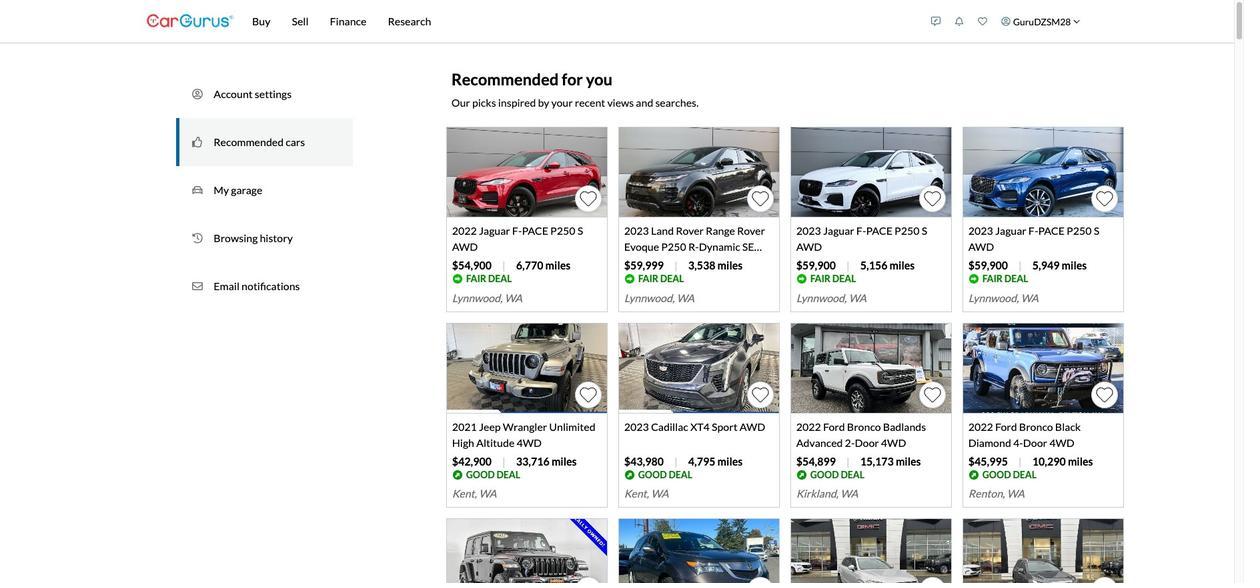 Task type: describe. For each thing, give the bounding box(es) containing it.
gurudzsm28 button
[[994, 3, 1087, 40]]

wa for 33,716 miles
[[479, 487, 497, 500]]

| for 5,949 miles
[[1019, 259, 1022, 271]]

research
[[388, 15, 431, 27]]

account
[[214, 87, 253, 100]]

2021 jeep wrangler unlimited high altitude 4wd image
[[447, 323, 607, 413]]

lynnwood, wa for 3,538 miles
[[624, 291, 694, 304]]

add a car review image
[[931, 17, 941, 26]]

4wd inside 2021 jeep wrangler unlimited high altitude 4wd
[[517, 436, 542, 449]]

renton,
[[968, 487, 1005, 500]]

open notifications image
[[955, 17, 964, 26]]

pace for 5,156
[[866, 224, 892, 237]]

views
[[607, 96, 634, 109]]

gurudzsm28 menu
[[924, 3, 1087, 40]]

lynnwood, for 6,770 miles
[[452, 291, 503, 304]]

2023 land rover range rover evoque p250 r-dynamic se awd image
[[619, 127, 779, 217]]

thumbs up image
[[192, 135, 203, 149]]

account settings
[[214, 87, 292, 100]]

$42,900
[[452, 455, 492, 467]]

15,173
[[860, 455, 894, 467]]

deal for 5,156 miles
[[832, 273, 856, 284]]

gurudzsm28 menu item
[[994, 3, 1087, 40]]

$54,899
[[796, 455, 836, 467]]

evoque
[[624, 240, 659, 253]]

wrangler
[[503, 420, 547, 433]]

r-
[[688, 240, 699, 253]]

s for 5,156 miles
[[922, 224, 927, 237]]

chevron down image
[[1073, 18, 1080, 25]]

sell button
[[281, 0, 319, 43]]

| for 10,290 miles
[[1019, 455, 1022, 467]]

buy
[[252, 15, 270, 27]]

miles for 10,290 miles
[[1068, 455, 1093, 467]]

pace for 5,949
[[1038, 224, 1065, 237]]

searches.
[[655, 96, 699, 109]]

2022 for 2022 ford bronco black diamond 4-door 4wd
[[968, 420, 993, 433]]

unlimited
[[549, 420, 595, 433]]

account settings link
[[176, 70, 353, 118]]

menu bar containing buy
[[233, 0, 924, 43]]

awd for 6,770 miles
[[452, 240, 478, 253]]

jeep
[[479, 420, 501, 433]]

jaguar for 5,156 miles
[[823, 224, 854, 237]]

2023 cadillac xt4 sport awd image
[[619, 323, 779, 413]]

notifications
[[242, 279, 300, 292]]

history
[[260, 231, 293, 244]]

6,770 miles
[[516, 259, 571, 271]]

| for 15,173 miles
[[846, 455, 850, 467]]

| for 6,770 miles
[[502, 259, 505, 271]]

2023 jeep wrangler rubicon 4-door 4wd image
[[447, 519, 607, 583]]

our picks inspired by your recent views and searches.
[[451, 96, 699, 109]]

15,173 miles
[[860, 455, 921, 467]]

10,290 miles
[[1032, 455, 1093, 467]]

my garage
[[214, 183, 262, 196]]

miles for 33,716 miles
[[552, 455, 577, 467]]

good deal for $42,900
[[466, 469, 520, 480]]

wa for 3,538 miles
[[677, 291, 694, 304]]

jaguar for 5,949 miles
[[995, 224, 1026, 237]]

deal for 33,716 miles
[[497, 469, 520, 480]]

4-
[[1013, 436, 1023, 449]]

kirkland,
[[796, 487, 838, 500]]

high
[[452, 436, 474, 449]]

$43,980
[[624, 455, 664, 467]]

picks
[[472, 96, 496, 109]]

lynnwood, for 3,538 miles
[[624, 291, 675, 304]]

bronco for 2-
[[847, 420, 881, 433]]

and
[[636, 96, 653, 109]]

browsing
[[214, 231, 258, 244]]

lynnwood, for 5,156 miles
[[796, 291, 847, 304]]

range
[[706, 224, 735, 237]]

2022 for 2022 ford bronco badlands advanced 2-door 4wd
[[796, 420, 821, 433]]

browsing history
[[214, 231, 293, 244]]

fair deal for 6,770 miles
[[466, 273, 512, 284]]

kent, wa for $43,980
[[624, 487, 669, 500]]

lynnwood, wa for 5,156 miles
[[796, 291, 866, 304]]

kent, for $42,900
[[452, 487, 477, 500]]

6,770
[[516, 259, 543, 271]]

1 rover from the left
[[676, 224, 704, 237]]

our
[[451, 96, 470, 109]]

fair for 5,156 miles
[[810, 273, 831, 284]]

cargurus logo homepage link link
[[147, 2, 233, 40]]

kent, for $43,980
[[624, 487, 649, 500]]

wa for 5,949 miles
[[1021, 291, 1038, 304]]

advanced
[[796, 436, 843, 449]]

| for 4,795 miles
[[674, 455, 678, 467]]

settings
[[255, 87, 292, 100]]

2021 jeep wrangler unlimited high altitude 4wd
[[452, 420, 595, 449]]

2021
[[452, 420, 477, 433]]

miles for 4,795 miles
[[717, 455, 743, 467]]

p250 for 5,949 miles
[[1067, 224, 1092, 237]]

cars
[[286, 135, 305, 148]]

cadillac
[[651, 420, 688, 433]]

research button
[[377, 0, 442, 43]]

2023 land rover range rover evoque p250 r-dynamic se awd
[[624, 224, 765, 269]]

2022 ford bronco badlands advanced 2-door 4wd image
[[791, 323, 951, 413]]

lynnwood, wa for 5,949 miles
[[968, 291, 1038, 304]]

$54,900
[[452, 259, 492, 271]]

email notifications link
[[176, 262, 353, 310]]

finance button
[[319, 0, 377, 43]]

f- for 5,949 miles
[[1028, 224, 1038, 237]]

2022 for 2022 jaguar f-pace p250 s awd
[[452, 224, 477, 237]]

2023 jaguar f-pace p250 s awd image for 5,156 miles
[[791, 127, 951, 217]]

sell
[[292, 15, 309, 27]]

ford for diamond
[[995, 420, 1017, 433]]

$45,995
[[968, 455, 1008, 467]]

recommended cars
[[214, 135, 305, 148]]

land
[[651, 224, 674, 237]]

miles for 5,949 miles
[[1062, 259, 1087, 271]]

jaguar for 6,770 miles
[[479, 224, 510, 237]]

4wd for 2022 ford bronco black diamond 4-door 4wd
[[1049, 436, 1074, 449]]

| for 3,538 miles
[[674, 259, 678, 271]]

5,156 miles
[[860, 259, 915, 271]]

2022 ford bronco black diamond 4-door 4wd
[[968, 420, 1081, 449]]

renton, wa
[[968, 487, 1025, 500]]

user circle image
[[192, 87, 203, 101]]

4,795 miles
[[688, 455, 743, 467]]

inspired
[[498, 96, 536, 109]]

s for 6,770 miles
[[577, 224, 583, 237]]

2023 for 3,538 miles
[[624, 224, 649, 237]]

awd for 5,949 miles
[[968, 240, 994, 253]]

2022 jaguar f-pace p250 s awd
[[452, 224, 583, 253]]

| for 5,156 miles
[[846, 259, 850, 271]]

good for $54,899
[[810, 469, 839, 480]]

my garage link
[[176, 166, 353, 214]]

saved cars image
[[978, 17, 987, 26]]

bronco for 4-
[[1019, 420, 1053, 433]]

3,538
[[688, 259, 715, 271]]

deal for 6,770 miles
[[488, 273, 512, 284]]

xt4
[[690, 420, 710, 433]]

good for $45,995
[[982, 469, 1011, 480]]

$59,999
[[624, 259, 664, 271]]



Task type: vqa. For each thing, say whether or not it's contained in the screenshot.
2023 Land Rover Range Rover Evoque P250 R-Dynamic SE AWD
yes



Task type: locate. For each thing, give the bounding box(es) containing it.
kirkland, wa
[[796, 487, 858, 500]]

door inside 2022 ford bronco badlands advanced 2-door 4wd
[[855, 436, 879, 449]]

p250
[[550, 224, 575, 237], [895, 224, 920, 237], [1067, 224, 1092, 237], [661, 240, 686, 253]]

| left '5,156'
[[846, 259, 850, 271]]

recommended for recommended for you
[[451, 69, 559, 89]]

2023 cadillac xt4 sport awd
[[624, 420, 765, 433]]

miles down dynamic
[[717, 259, 743, 271]]

1 fair deal from the left
[[466, 273, 512, 284]]

| left the 6,770 in the top left of the page
[[502, 259, 505, 271]]

2022 inside 2022 jaguar f-pace p250 s awd
[[452, 224, 477, 237]]

| down 4-
[[1019, 455, 1022, 467]]

ford up advanced
[[823, 420, 845, 433]]

2022 up advanced
[[796, 420, 821, 433]]

buy button
[[241, 0, 281, 43]]

2 jaguar from the left
[[823, 224, 854, 237]]

good deal for $54,899
[[810, 469, 865, 480]]

f- up 5,949
[[1028, 224, 1038, 237]]

fair deal for 5,156 miles
[[810, 273, 856, 284]]

good deal for $45,995
[[982, 469, 1037, 480]]

2011 acura mdx sh-awd with technology package image
[[619, 519, 779, 583]]

pace up '5,156'
[[866, 224, 892, 237]]

good deal up kirkland, wa
[[810, 469, 865, 480]]

rover
[[676, 224, 704, 237], [737, 224, 765, 237]]

lynnwood, wa down '5,156'
[[796, 291, 866, 304]]

1 ford from the left
[[823, 420, 845, 433]]

wa for 15,173 miles
[[841, 487, 858, 500]]

good down $43,980
[[638, 469, 667, 480]]

1 s from the left
[[577, 224, 583, 237]]

f- for 6,770 miles
[[512, 224, 522, 237]]

2 f- from the left
[[856, 224, 866, 237]]

by
[[538, 96, 549, 109]]

1 2023 jaguar f-pace p250 s awd image from the left
[[791, 127, 951, 217]]

recommended cars link
[[176, 118, 353, 166]]

good for $43,980
[[638, 469, 667, 480]]

0 horizontal spatial jaguar
[[479, 224, 510, 237]]

awd inside 2023 land rover range rover evoque p250 r-dynamic se awd
[[624, 256, 650, 269]]

1 bronco from the left
[[847, 420, 881, 433]]

wa right renton,
[[1007, 487, 1025, 500]]

0 horizontal spatial rover
[[676, 224, 704, 237]]

rover up se
[[737, 224, 765, 237]]

2 lynnwood, wa from the left
[[624, 291, 694, 304]]

|
[[502, 259, 505, 271], [674, 259, 678, 271], [846, 259, 850, 271], [1019, 259, 1022, 271], [502, 455, 505, 467], [674, 455, 678, 467], [846, 455, 850, 467], [1019, 455, 1022, 467]]

f-
[[512, 224, 522, 237], [856, 224, 866, 237], [1028, 224, 1038, 237]]

| for 33,716 miles
[[502, 455, 505, 467]]

badlands
[[883, 420, 926, 433]]

bronco inside 2022 ford bronco black diamond 4-door 4wd
[[1019, 420, 1053, 433]]

| left 4,795
[[674, 455, 678, 467]]

sport
[[712, 420, 738, 433]]

p250 up 5,156 miles
[[895, 224, 920, 237]]

kent,
[[452, 487, 477, 500], [624, 487, 649, 500]]

4wd for 2022 ford bronco badlands advanced 2-door 4wd
[[881, 436, 906, 449]]

3 good deal from the left
[[810, 469, 865, 480]]

recommended up inspired
[[451, 69, 559, 89]]

recommended for recommended cars
[[214, 135, 284, 148]]

2 kent, wa from the left
[[624, 487, 669, 500]]

miles right the 6,770 in the top left of the page
[[545, 259, 571, 271]]

fair deal
[[466, 273, 512, 284], [638, 273, 684, 284], [810, 273, 856, 284], [982, 273, 1028, 284]]

3,538 miles
[[688, 259, 743, 271]]

1 kent, from the left
[[452, 487, 477, 500]]

3 4wd from the left
[[1049, 436, 1074, 449]]

2023 for 5,156 miles
[[796, 224, 821, 237]]

black
[[1055, 420, 1081, 433]]

33,716 miles
[[516, 455, 577, 467]]

0 horizontal spatial $59,900
[[796, 259, 836, 271]]

ford inside 2022 ford bronco badlands advanced 2-door 4wd
[[823, 420, 845, 433]]

f- inside 2022 jaguar f-pace p250 s awd
[[512, 224, 522, 237]]

2023 inside 2023 land rover range rover evoque p250 r-dynamic se awd
[[624, 224, 649, 237]]

email
[[214, 279, 239, 292]]

recommended left cars
[[214, 135, 284, 148]]

door up 15,173
[[855, 436, 879, 449]]

1 horizontal spatial bronco
[[1019, 420, 1053, 433]]

4 fair from the left
[[982, 273, 1003, 284]]

kent, wa for $42,900
[[452, 487, 497, 500]]

miles right 15,173
[[896, 455, 921, 467]]

recent
[[575, 96, 605, 109]]

you
[[586, 69, 613, 89]]

0 vertical spatial recommended
[[451, 69, 559, 89]]

good down "$42,900"
[[466, 469, 495, 480]]

1 horizontal spatial 2023 jaguar f-pace p250 s awd
[[968, 224, 1099, 253]]

1 horizontal spatial ford
[[995, 420, 1017, 433]]

$59,900 left 5,949
[[968, 259, 1008, 271]]

wa for 4,795 miles
[[651, 487, 669, 500]]

awd inside 2022 jaguar f-pace p250 s awd
[[452, 240, 478, 253]]

pace up 5,949
[[1038, 224, 1065, 237]]

2023 jaguar f-pace p250 s awd for 5,949
[[968, 224, 1099, 253]]

p250 inside 2022 jaguar f-pace p250 s awd
[[550, 224, 575, 237]]

3 lynnwood, wa from the left
[[796, 291, 866, 304]]

1 horizontal spatial pace
[[866, 224, 892, 237]]

deal for 5,949 miles
[[1004, 273, 1028, 284]]

10,290
[[1032, 455, 1066, 467]]

ford for advanced
[[823, 420, 845, 433]]

p250 for 6,770 miles
[[550, 224, 575, 237]]

1 good deal from the left
[[466, 469, 520, 480]]

1 horizontal spatial 2022
[[796, 420, 821, 433]]

0 horizontal spatial s
[[577, 224, 583, 237]]

door for 10,290 miles
[[1023, 436, 1047, 449]]

lynnwood, wa for 6,770 miles
[[452, 291, 522, 304]]

p250 up 6,770 miles
[[550, 224, 575, 237]]

browsing history link
[[176, 214, 353, 262]]

bronco up 2-
[[847, 420, 881, 433]]

miles for 5,156 miles
[[890, 259, 915, 271]]

4wd inside 2022 ford bronco badlands advanced 2-door 4wd
[[881, 436, 906, 449]]

1 horizontal spatial door
[[1023, 436, 1047, 449]]

kent, down $43,980
[[624, 487, 649, 500]]

altitude
[[476, 436, 514, 449]]

2023 hyundai palisade calligraphy awd image
[[963, 519, 1123, 583]]

deal for 4,795 miles
[[669, 469, 692, 480]]

p250 down land
[[661, 240, 686, 253]]

kent, wa down $43,980
[[624, 487, 669, 500]]

0 horizontal spatial 2023 jaguar f-pace p250 s awd image
[[791, 127, 951, 217]]

cargurus logo homepage link image
[[147, 2, 233, 40]]

2023 volvo xc90 b6 plus bright theme 7-passenger awd image
[[791, 519, 951, 583]]

| down 2-
[[846, 455, 850, 467]]

4 lynnwood, wa from the left
[[968, 291, 1038, 304]]

awd for 5,156 miles
[[796, 240, 822, 253]]

history image
[[192, 231, 203, 245]]

wa for 6,770 miles
[[505, 291, 522, 304]]

fair for 6,770 miles
[[466, 273, 486, 284]]

2 good from the left
[[638, 469, 667, 480]]

2023
[[624, 224, 649, 237], [796, 224, 821, 237], [968, 224, 993, 237], [624, 420, 649, 433]]

good
[[466, 469, 495, 480], [638, 469, 667, 480], [810, 469, 839, 480], [982, 469, 1011, 480]]

good deal
[[466, 469, 520, 480], [638, 469, 692, 480], [810, 469, 865, 480], [982, 469, 1037, 480]]

door inside 2022 ford bronco black diamond 4-door 4wd
[[1023, 436, 1047, 449]]

2022 up $54,900
[[452, 224, 477, 237]]

| down altitude
[[502, 455, 505, 467]]

miles right '5,156'
[[890, 259, 915, 271]]

wa down "$42,900"
[[479, 487, 497, 500]]

2022
[[452, 224, 477, 237], [796, 420, 821, 433], [968, 420, 993, 433]]

4 good from the left
[[982, 469, 1011, 480]]

2 fair from the left
[[638, 273, 658, 284]]

| left 5,949
[[1019, 259, 1022, 271]]

pace
[[522, 224, 548, 237], [866, 224, 892, 237], [1038, 224, 1065, 237]]

2 horizontal spatial 4wd
[[1049, 436, 1074, 449]]

wa right kirkland,
[[841, 487, 858, 500]]

recommended for you
[[451, 69, 613, 89]]

deal for 3,538 miles
[[660, 273, 684, 284]]

4wd up 15,173 miles
[[881, 436, 906, 449]]

2023 jaguar f-pace p250 s awd for 5,156
[[796, 224, 927, 253]]

2 horizontal spatial pace
[[1038, 224, 1065, 237]]

wa down 3,538
[[677, 291, 694, 304]]

jaguar
[[479, 224, 510, 237], [823, 224, 854, 237], [995, 224, 1026, 237]]

wa
[[505, 291, 522, 304], [677, 291, 694, 304], [849, 291, 866, 304], [1021, 291, 1038, 304], [479, 487, 497, 500], [651, 487, 669, 500], [841, 487, 858, 500], [1007, 487, 1025, 500]]

1 horizontal spatial $59,900
[[968, 259, 1008, 271]]

good down "$54,899"
[[810, 469, 839, 480]]

gurudzsm28
[[1013, 16, 1071, 27]]

miles for 6,770 miles
[[545, 259, 571, 271]]

1 horizontal spatial rover
[[737, 224, 765, 237]]

2 lynnwood, from the left
[[624, 291, 675, 304]]

deal for 10,290 miles
[[1013, 469, 1037, 480]]

33,716
[[516, 455, 550, 467]]

your
[[551, 96, 573, 109]]

se
[[742, 240, 754, 253]]

email notifications
[[214, 279, 300, 292]]

2023 for 4,795 miles
[[624, 420, 649, 433]]

good for $42,900
[[466, 469, 495, 480]]

pace inside 2022 jaguar f-pace p250 s awd
[[522, 224, 548, 237]]

door up 10,290
[[1023, 436, 1047, 449]]

2 horizontal spatial s
[[1094, 224, 1099, 237]]

bronco inside 2022 ford bronco badlands advanced 2-door 4wd
[[847, 420, 881, 433]]

wa down 5,949
[[1021, 291, 1038, 304]]

2 $59,900 from the left
[[968, 259, 1008, 271]]

good deal for $43,980
[[638, 469, 692, 480]]

2 horizontal spatial 2022
[[968, 420, 993, 433]]

0 horizontal spatial 4wd
[[517, 436, 542, 449]]

awd
[[452, 240, 478, 253], [796, 240, 822, 253], [968, 240, 994, 253], [624, 256, 650, 269], [740, 420, 765, 433]]

good deal down $43,980
[[638, 469, 692, 480]]

3 f- from the left
[[1028, 224, 1038, 237]]

1 horizontal spatial s
[[922, 224, 927, 237]]

wa for 10,290 miles
[[1007, 487, 1025, 500]]

1 good from the left
[[466, 469, 495, 480]]

kent, wa
[[452, 487, 497, 500], [624, 487, 669, 500]]

lynnwood, wa down $59,999
[[624, 291, 694, 304]]

wa down $43,980
[[651, 487, 669, 500]]

4,795
[[688, 455, 715, 467]]

1 jaguar from the left
[[479, 224, 510, 237]]

4wd down the wrangler on the bottom of the page
[[517, 436, 542, 449]]

envelope image
[[192, 279, 203, 293]]

2 s from the left
[[922, 224, 927, 237]]

1 vertical spatial recommended
[[214, 135, 284, 148]]

ford
[[823, 420, 845, 433], [995, 420, 1017, 433]]

wa for 5,156 miles
[[849, 291, 866, 304]]

0 horizontal spatial kent, wa
[[452, 487, 497, 500]]

2 ford from the left
[[995, 420, 1017, 433]]

2 horizontal spatial jaguar
[[995, 224, 1026, 237]]

2 4wd from the left
[[881, 436, 906, 449]]

1 horizontal spatial 2023 jaguar f-pace p250 s awd image
[[963, 127, 1123, 217]]

2022 up "diamond"
[[968, 420, 993, 433]]

2023 jaguar f-pace p250 s awd
[[796, 224, 927, 253], [968, 224, 1099, 253]]

s inside 2022 jaguar f-pace p250 s awd
[[577, 224, 583, 237]]

fair for 3,538 miles
[[638, 273, 658, 284]]

2 door from the left
[[1023, 436, 1047, 449]]

dynamic
[[699, 240, 740, 253]]

0 horizontal spatial ford
[[823, 420, 845, 433]]

1 door from the left
[[855, 436, 879, 449]]

5,156
[[860, 259, 888, 271]]

menu bar
[[233, 0, 924, 43]]

1 horizontal spatial kent,
[[624, 487, 649, 500]]

4wd down the black
[[1049, 436, 1074, 449]]

2 horizontal spatial f-
[[1028, 224, 1038, 237]]

2-
[[845, 436, 855, 449]]

p250 inside 2023 land rover range rover evoque p250 r-dynamic se awd
[[661, 240, 686, 253]]

1 lynnwood, wa from the left
[[452, 291, 522, 304]]

fair deal for 5,949 miles
[[982, 273, 1028, 284]]

lynnwood, wa down 5,949
[[968, 291, 1038, 304]]

lynnwood, wa down $54,900
[[452, 291, 522, 304]]

user icon image
[[1001, 17, 1011, 26]]

3 s from the left
[[1094, 224, 1099, 237]]

| left 3,538
[[674, 259, 678, 271]]

p250 up 5,949 miles
[[1067, 224, 1092, 237]]

1 lynnwood, from the left
[[452, 291, 503, 304]]

good deal down "$42,900"
[[466, 469, 520, 480]]

2023 jaguar f-pace p250 s awd image
[[791, 127, 951, 217], [963, 127, 1123, 217]]

5,949
[[1032, 259, 1060, 271]]

0 horizontal spatial bronco
[[847, 420, 881, 433]]

good deal up renton, wa
[[982, 469, 1037, 480]]

2023 jaguar f-pace p250 s awd image for 5,949 miles
[[963, 127, 1123, 217]]

1 horizontal spatial 4wd
[[881, 436, 906, 449]]

2023 for 5,949 miles
[[968, 224, 993, 237]]

diamond
[[968, 436, 1011, 449]]

3 good from the left
[[810, 469, 839, 480]]

1 horizontal spatial recommended
[[451, 69, 559, 89]]

miles right 5,949
[[1062, 259, 1087, 271]]

jaguar inside 2022 jaguar f-pace p250 s awd
[[479, 224, 510, 237]]

1 2023 jaguar f-pace p250 s awd from the left
[[796, 224, 927, 253]]

2023 jaguar f-pace p250 s awd up '5,156'
[[796, 224, 927, 253]]

$59,900 for 5,949 miles
[[968, 259, 1008, 271]]

4wd
[[517, 436, 542, 449], [881, 436, 906, 449], [1049, 436, 1074, 449]]

1 fair from the left
[[466, 273, 486, 284]]

garage
[[231, 183, 262, 196]]

0 horizontal spatial 2022
[[452, 224, 477, 237]]

2023 jaguar f-pace p250 s awd up 5,949
[[968, 224, 1099, 253]]

2 bronco from the left
[[1019, 420, 1053, 433]]

miles right 4,795
[[717, 455, 743, 467]]

fair for 5,949 miles
[[982, 273, 1003, 284]]

0 horizontal spatial door
[[855, 436, 879, 449]]

kent, wa down "$42,900"
[[452, 487, 497, 500]]

kent, down "$42,900"
[[452, 487, 477, 500]]

1 horizontal spatial jaguar
[[823, 224, 854, 237]]

ford inside 2022 ford bronco black diamond 4-door 4wd
[[995, 420, 1017, 433]]

2022 ford bronco black diamond 4-door 4wd image
[[963, 323, 1123, 413]]

0 horizontal spatial f-
[[512, 224, 522, 237]]

deal
[[488, 273, 512, 284], [660, 273, 684, 284], [832, 273, 856, 284], [1004, 273, 1028, 284], [497, 469, 520, 480], [669, 469, 692, 480], [841, 469, 865, 480], [1013, 469, 1037, 480]]

fair
[[466, 273, 486, 284], [638, 273, 658, 284], [810, 273, 831, 284], [982, 273, 1003, 284]]

s for 5,949 miles
[[1094, 224, 1099, 237]]

s
[[577, 224, 583, 237], [922, 224, 927, 237], [1094, 224, 1099, 237]]

2022 jaguar f-pace p250 s awd image
[[447, 127, 607, 217]]

good down "$45,995"
[[982, 469, 1011, 480]]

2022 inside 2022 ford bronco badlands advanced 2-door 4wd
[[796, 420, 821, 433]]

f- up the 6,770 in the top left of the page
[[512, 224, 522, 237]]

3 fair deal from the left
[[810, 273, 856, 284]]

0 horizontal spatial recommended
[[214, 135, 284, 148]]

4 fair deal from the left
[[982, 273, 1028, 284]]

3 jaguar from the left
[[995, 224, 1026, 237]]

miles
[[545, 259, 571, 271], [717, 259, 743, 271], [890, 259, 915, 271], [1062, 259, 1087, 271], [552, 455, 577, 467], [717, 455, 743, 467], [896, 455, 921, 467], [1068, 455, 1093, 467]]

bronco up 4-
[[1019, 420, 1053, 433]]

rover up r-
[[676, 224, 704, 237]]

2 rover from the left
[[737, 224, 765, 237]]

4wd inside 2022 ford bronco black diamond 4-door 4wd
[[1049, 436, 1074, 449]]

fair deal for 3,538 miles
[[638, 273, 684, 284]]

door for 15,173 miles
[[855, 436, 879, 449]]

my
[[214, 183, 229, 196]]

4 good deal from the left
[[982, 469, 1037, 480]]

$59,900 left '5,156'
[[796, 259, 836, 271]]

lynnwood, wa
[[452, 291, 522, 304], [624, 291, 694, 304], [796, 291, 866, 304], [968, 291, 1038, 304]]

0 horizontal spatial kent,
[[452, 487, 477, 500]]

0 horizontal spatial 2023 jaguar f-pace p250 s awd
[[796, 224, 927, 253]]

2 kent, from the left
[[624, 487, 649, 500]]

3 fair from the left
[[810, 273, 831, 284]]

2 2023 jaguar f-pace p250 s awd image from the left
[[963, 127, 1123, 217]]

finance
[[330, 15, 367, 27]]

2 good deal from the left
[[638, 469, 692, 480]]

recommended
[[451, 69, 559, 89], [214, 135, 284, 148]]

miles right 10,290
[[1068, 455, 1093, 467]]

pace for 6,770
[[522, 224, 548, 237]]

2022 ford bronco badlands advanced 2-door 4wd
[[796, 420, 926, 449]]

2 fair deal from the left
[[638, 273, 684, 284]]

$59,900 for 5,156 miles
[[796, 259, 836, 271]]

f- up '5,156'
[[856, 224, 866, 237]]

1 4wd from the left
[[517, 436, 542, 449]]

2 2023 jaguar f-pace p250 s awd from the left
[[968, 224, 1099, 253]]

1 f- from the left
[[512, 224, 522, 237]]

2022 inside 2022 ford bronco black diamond 4-door 4wd
[[968, 420, 993, 433]]

miles for 15,173 miles
[[896, 455, 921, 467]]

car image
[[192, 183, 203, 197]]

1 kent, wa from the left
[[452, 487, 497, 500]]

3 pace from the left
[[1038, 224, 1065, 237]]

miles right 33,716
[[552, 455, 577, 467]]

1 horizontal spatial f-
[[856, 224, 866, 237]]

0 horizontal spatial pace
[[522, 224, 548, 237]]

lynnwood, for 5,949 miles
[[968, 291, 1019, 304]]

wa down the 6,770 in the top left of the page
[[505, 291, 522, 304]]

5,949 miles
[[1032, 259, 1087, 271]]

1 $59,900 from the left
[[796, 259, 836, 271]]

4 lynnwood, from the left
[[968, 291, 1019, 304]]

deal for 15,173 miles
[[841, 469, 865, 480]]

pace up the 6,770 in the top left of the page
[[522, 224, 548, 237]]

p250 for 5,156 miles
[[895, 224, 920, 237]]

1 horizontal spatial kent, wa
[[624, 487, 669, 500]]

3 lynnwood, from the left
[[796, 291, 847, 304]]

wa down '5,156'
[[849, 291, 866, 304]]

miles for 3,538 miles
[[717, 259, 743, 271]]

2 pace from the left
[[866, 224, 892, 237]]

bronco
[[847, 420, 881, 433], [1019, 420, 1053, 433]]

f- for 5,156 miles
[[856, 224, 866, 237]]

1 pace from the left
[[522, 224, 548, 237]]

ford up 4-
[[995, 420, 1017, 433]]

for
[[562, 69, 583, 89]]



